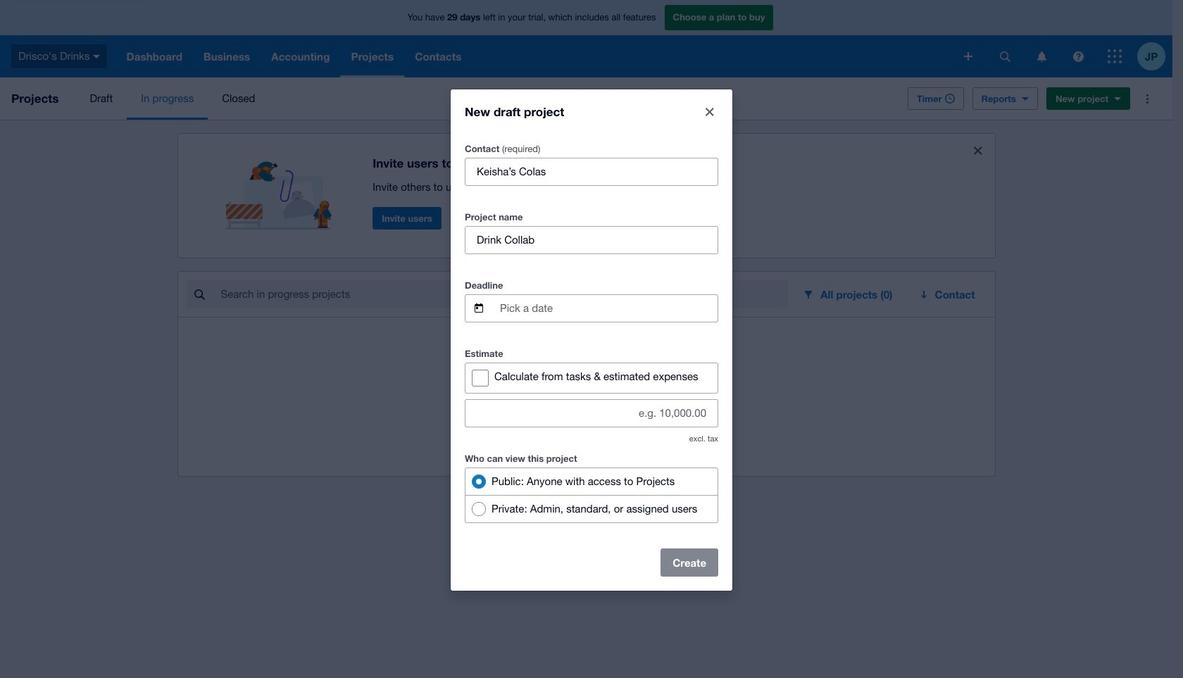 Task type: locate. For each thing, give the bounding box(es) containing it.
banner
[[0, 0, 1173, 78]]

svg image
[[1108, 49, 1122, 63], [1038, 51, 1047, 62], [965, 52, 973, 61]]

invite users to projects image
[[226, 145, 339, 230]]

svg image
[[1000, 51, 1011, 62], [1073, 51, 1084, 62], [93, 55, 100, 58]]

Search in progress projects search field
[[219, 281, 789, 308]]

1 horizontal spatial svg image
[[1038, 51, 1047, 62]]

Find or create a contact field
[[466, 158, 718, 185]]

None field
[[466, 227, 718, 253]]

group
[[465, 467, 719, 523]]

dialog
[[451, 89, 733, 591]]



Task type: vqa. For each thing, say whether or not it's contained in the screenshot.
1st svg image from right
yes



Task type: describe. For each thing, give the bounding box(es) containing it.
e.g. 10,000.00 field
[[466, 400, 718, 427]]

0 horizontal spatial svg image
[[965, 52, 973, 61]]

Pick a date field
[[499, 295, 718, 322]]

1 horizontal spatial svg image
[[1000, 51, 1011, 62]]

2 horizontal spatial svg image
[[1108, 49, 1122, 63]]

2 horizontal spatial svg image
[[1073, 51, 1084, 62]]

0 horizontal spatial svg image
[[93, 55, 100, 58]]



